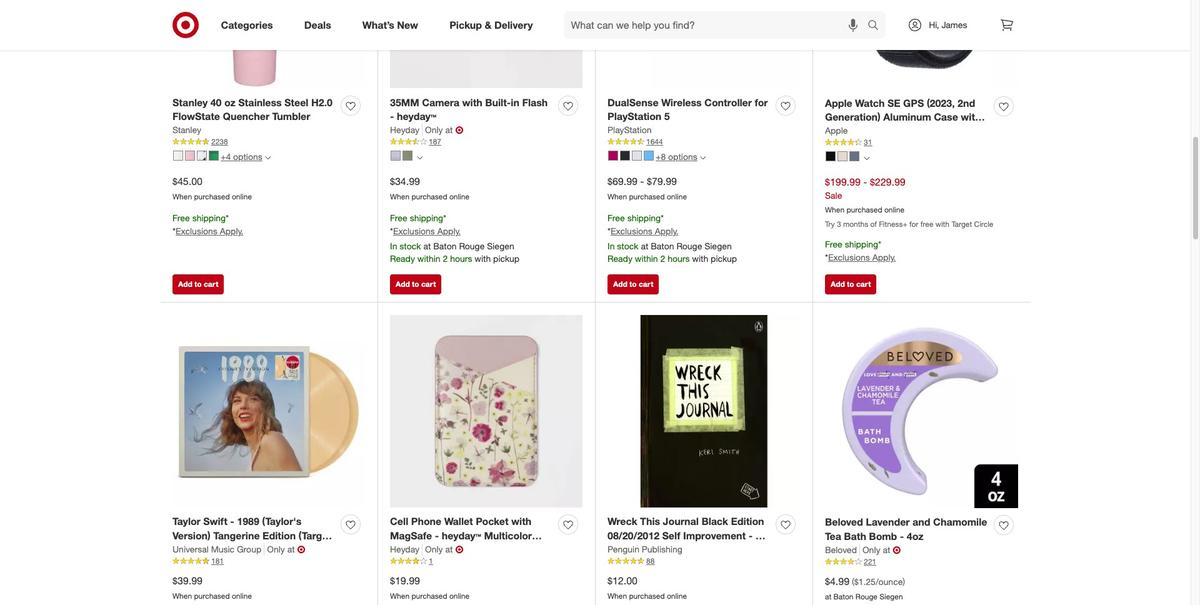 Task type: vqa. For each thing, say whether or not it's contained in the screenshot.
all
no



Task type: describe. For each thing, give the bounding box(es) containing it.
all colors image for $199.99
[[864, 156, 870, 161]]

ready for -
[[608, 253, 633, 264]]

* down $69.99 - $79.99 when purchased online
[[661, 213, 664, 223]]

universal music group only at ¬
[[173, 544, 306, 556]]

magsafe
[[390, 530, 432, 542]]

+8 options
[[656, 152, 698, 162]]

online inside $199.99 - $229.99 sale when purchased online try 3 months of fitness+ for free with target circle
[[885, 205, 905, 215]]

$4.99 ( $1.25 /ounce ) at baton rouge siegen
[[826, 576, 906, 602]]

1644 link
[[608, 137, 801, 148]]

free shipping * * exclusions apply. for -
[[826, 239, 896, 263]]

wallet
[[444, 516, 473, 528]]

within for purchased
[[418, 253, 441, 264]]

+4
[[221, 152, 231, 162]]

with inside $199.99 - $229.99 sale when purchased online try 3 months of fitness+ for free with target circle
[[936, 220, 950, 229]]

taylor swift - 1989 (taylor's version) tangerine edition (target exclusive, vinyl) link
[[173, 515, 336, 557]]

stanley link
[[173, 124, 201, 137]]

white/black image
[[632, 151, 642, 161]]

+8 options button
[[603, 147, 712, 167]]

baton for $79.99
[[651, 241, 675, 251]]

improvement
[[684, 530, 746, 542]]

flash
[[523, 96, 548, 109]]

online inside $69.99 - $79.99 when purchased online
[[667, 192, 687, 202]]

tea
[[826, 531, 842, 543]]

at inside beloved only at ¬
[[883, 545, 891, 555]]

* down $45.00
[[173, 226, 176, 236]]

4 add to cart from the left
[[831, 280, 872, 289]]

all colors image for $34.99
[[417, 155, 423, 161]]

40
[[211, 96, 222, 109]]

when inside $199.99 - $229.99 sale when purchased online try 3 months of fitness+ for free with target circle
[[826, 205, 845, 215]]

cosmic red image
[[609, 151, 619, 161]]

- inside $69.99 - $79.99 when purchased online
[[641, 175, 645, 188]]

chamomile
[[934, 516, 988, 529]]

&
[[485, 19, 492, 31]]

online for stanley 40 oz stainless steel h2.0 flowstate quencher tumbler
[[232, 192, 252, 202]]

siegen for purchased
[[487, 241, 515, 251]]

+4 options button
[[168, 147, 276, 167]]

in
[[511, 96, 520, 109]]

what's new
[[363, 19, 419, 31]]

swift
[[203, 516, 228, 528]]

new
[[397, 19, 419, 31]]

stanley for stanley
[[173, 125, 201, 135]]

pickup for $79.99
[[711, 253, 737, 264]]

penguin publishing
[[608, 544, 683, 555]]

wreck this journal black edition 08/20/2012 self improvement - by keri smith ( paperback )
[[608, 516, 768, 557]]

5
[[665, 110, 670, 123]]

only for 35mm
[[425, 125, 443, 135]]

when for cell phone wallet pocket with magsafe - heyday™ multicolor floral
[[390, 592, 410, 601]]

fitness+
[[880, 220, 908, 229]]

frost/electric yellow image
[[173, 151, 183, 161]]

se
[[888, 97, 901, 109]]

181 link
[[173, 556, 365, 567]]

apple for apple
[[826, 125, 848, 136]]

free shipping * * exclusions apply. in stock at  baton rouge siegen ready within 2 hours with pickup for purchased
[[390, 213, 520, 264]]

add to cart button for $34.99
[[390, 275, 442, 295]]

221 link
[[826, 557, 1019, 568]]

* down $34.99
[[390, 226, 393, 236]]

online for wreck this journal black edition 08/20/2012 self improvement - by keri smith ( paperback )
[[667, 592, 687, 601]]

universal
[[173, 544, 209, 555]]

phone
[[411, 516, 442, 528]]

jade image
[[403, 151, 413, 161]]

* down $45.00 when purchased online
[[226, 213, 229, 223]]

gps
[[904, 97, 925, 109]]

to for $45.00
[[195, 280, 202, 289]]

cell phone wallet pocket with magsafe - heyday™ multicolor floral link
[[390, 515, 554, 557]]

¬ for cell
[[456, 544, 464, 556]]

sport
[[826, 125, 852, 138]]

¬ down (target
[[297, 544, 306, 556]]

this
[[641, 516, 661, 528]]

quencher
[[223, 110, 270, 123]]

black
[[702, 516, 729, 528]]

¬ for beloved
[[893, 544, 902, 557]]

publishing
[[642, 544, 683, 555]]

penguin
[[608, 544, 640, 555]]

hours for $79.99
[[668, 253, 690, 264]]

what's
[[363, 19, 395, 31]]

* down "$69.99"
[[608, 226, 611, 236]]

221
[[864, 557, 877, 567]]

2 for purchased
[[443, 253, 448, 264]]

$45.00
[[173, 175, 203, 188]]

at inside $4.99 ( $1.25 /ounce ) at baton rouge siegen
[[826, 592, 832, 602]]

2 playstation from the top
[[608, 125, 652, 135]]

free for $69.99 - $79.99
[[608, 213, 625, 223]]

pickup for purchased
[[494, 253, 520, 264]]

) inside $4.99 ( $1.25 /ounce ) at baton rouge siegen
[[903, 577, 906, 587]]

months
[[844, 220, 869, 229]]

all colors + 4 more colors image
[[265, 155, 271, 161]]

only for cell
[[425, 544, 443, 555]]

at down '$34.99 when purchased online'
[[424, 241, 431, 251]]

$34.99
[[390, 175, 420, 188]]

4 add from the left
[[831, 280, 846, 289]]

cart for $34.99
[[422, 280, 436, 289]]

exclusions for $45.00
[[176, 226, 218, 236]]

james
[[942, 19, 968, 30]]

vinyl)
[[222, 544, 248, 557]]

+4 options
[[221, 152, 263, 162]]

3
[[837, 220, 842, 229]]

exclusive,
[[173, 544, 220, 557]]

* down the try
[[826, 252, 829, 263]]

( inside $4.99 ( $1.25 /ounce ) at baton rouge siegen
[[852, 577, 855, 587]]

penguin publishing link
[[608, 544, 683, 556]]

hours for purchased
[[450, 253, 473, 264]]

camera
[[422, 96, 460, 109]]

hi,
[[930, 19, 940, 30]]

at down wallet
[[446, 544, 453, 555]]

dualsense
[[608, 96, 659, 109]]

online for taylor swift - 1989 (taylor's version) tangerine edition (target exclusive, vinyl)
[[232, 592, 252, 601]]

$19.99
[[390, 575, 420, 587]]

music
[[211, 544, 235, 555]]

multicolor
[[484, 530, 532, 542]]

bomb
[[870, 531, 898, 543]]

all colors element for $34.99
[[417, 154, 423, 161]]

exclusions for $34.99
[[393, 226, 435, 236]]

apply. for $34.99
[[438, 226, 461, 236]]

beloved lavender and chamomile tea bath bomb - 4oz link
[[826, 516, 990, 544]]

search button
[[863, 11, 893, 41]]

2 for $79.99
[[661, 253, 666, 264]]

apple for apple watch se gps (2023, 2nd generation) aluminum case with sport loop
[[826, 97, 853, 109]]

- inside the 35mm camera with built-in flash - heyday™
[[390, 110, 394, 123]]

purchased inside $69.99 - $79.99 when purchased online
[[630, 192, 665, 202]]

stanley for stanley 40 oz stainless steel h2.0 flowstate quencher tumbler
[[173, 96, 208, 109]]

ready for when
[[390, 253, 415, 264]]

flowstate
[[173, 110, 220, 123]]

(taylor's
[[262, 516, 302, 528]]

pickup & delivery link
[[439, 11, 549, 39]]

free down the try
[[826, 239, 843, 250]]

delivery
[[495, 19, 533, 31]]

aluminum
[[884, 111, 932, 124]]

2nd
[[958, 97, 976, 109]]

exclusions for $69.99 - $79.99
[[611, 226, 653, 236]]

dualsense wireless controller for playstation 5 link
[[608, 95, 771, 124]]

1
[[429, 557, 433, 566]]

add for $69.99 - $79.99
[[614, 280, 628, 289]]

oz
[[224, 96, 236, 109]]

2238 link
[[173, 137, 365, 148]]

- inside beloved lavender and chamomile tea bath bomb - 4oz
[[901, 531, 905, 543]]

group
[[237, 544, 262, 555]]

exclusions apply. button down $69.99 - $79.99 when purchased online
[[611, 225, 679, 238]]

purchased inside $199.99 - $229.99 sale when purchased online try 3 months of fitness+ for free with target circle
[[847, 205, 883, 215]]

187
[[429, 137, 442, 147]]

options for purchased
[[233, 152, 263, 162]]

to for $34.99
[[412, 280, 419, 289]]

case
[[935, 111, 959, 124]]

( inside wreck this journal black edition 08/20/2012 self improvement - by keri smith ( paperback )
[[660, 544, 663, 557]]

at inside the universal music group only at ¬
[[288, 544, 295, 555]]

with inside cell phone wallet pocket with magsafe - heyday™ multicolor floral
[[512, 516, 532, 528]]

1644
[[647, 137, 663, 147]]

when for stanley 40 oz stainless steel h2.0 flowstate quencher tumbler
[[173, 192, 192, 202]]

midnight image
[[826, 151, 836, 161]]

all colors + 8 more colors element
[[700, 154, 706, 161]]

in for -
[[608, 241, 615, 251]]

starlight blue image
[[644, 151, 654, 161]]

paperback
[[666, 544, 718, 557]]

playstation inside dualsense wireless controller for playstation 5
[[608, 110, 662, 123]]

$39.99
[[173, 575, 203, 587]]

2238
[[211, 137, 228, 147]]

baton for purchased
[[434, 241, 457, 251]]

steel
[[285, 96, 309, 109]]



Task type: locate. For each thing, give the bounding box(es) containing it.
free down "$69.99"
[[608, 213, 625, 223]]

2 within from the left
[[635, 253, 658, 264]]

edition inside wreck this journal black edition 08/20/2012 self improvement - by keri smith ( paperback )
[[731, 516, 765, 528]]

3 cart from the left
[[639, 280, 654, 289]]

0 horizontal spatial within
[[418, 253, 441, 264]]

1989
[[237, 516, 259, 528]]

0 horizontal spatial edition
[[263, 530, 296, 542]]

2 beloved from the top
[[826, 545, 858, 555]]

online down $79.99
[[667, 192, 687, 202]]

heyday link down magsafe
[[390, 544, 423, 556]]

1 horizontal spatial (
[[852, 577, 855, 587]]

heyday for cell phone wallet pocket with magsafe - heyday™ multicolor floral
[[390, 544, 420, 555]]

purchased
[[194, 192, 230, 202], [412, 192, 448, 202], [630, 192, 665, 202], [847, 205, 883, 215], [194, 592, 230, 601], [412, 592, 448, 601], [630, 592, 665, 601]]

options inside dropdown button
[[669, 152, 698, 162]]

cart for $69.99 - $79.99
[[639, 280, 654, 289]]

playstation down dualsense
[[608, 110, 662, 123]]

181
[[211, 557, 224, 566]]

0 vertical spatial apple
[[826, 97, 853, 109]]

1 hours from the left
[[450, 253, 473, 264]]

apply. for $45.00
[[220, 226, 243, 236]]

1 in from the left
[[390, 241, 397, 251]]

heyday™
[[397, 110, 437, 123], [442, 530, 482, 542]]

(target
[[299, 530, 332, 542]]

at up the "181" link
[[288, 544, 295, 555]]

online inside $12.00 when purchased online
[[667, 592, 687, 601]]

only for beloved
[[863, 545, 881, 555]]

at down $69.99 - $79.99 when purchased online
[[641, 241, 649, 251]]

$229.99
[[871, 176, 906, 189]]

- left 4oz
[[901, 531, 905, 543]]

beloved lavender and chamomile tea bath bomb - 4oz image
[[826, 315, 1019, 508], [826, 315, 1019, 508]]

beloved for beloved lavender and chamomile tea bath bomb - 4oz
[[826, 516, 864, 529]]

1 vertical spatial beloved
[[826, 545, 858, 555]]

1 vertical spatial playstation
[[608, 125, 652, 135]]

1 add to cart button from the left
[[173, 275, 224, 295]]

2 free shipping * * exclusions apply. in stock at  baton rouge siegen ready within 2 hours with pickup from the left
[[608, 213, 737, 264]]

only up the "181" link
[[267, 544, 285, 555]]

heyday link up jade image
[[390, 124, 423, 137]]

0 vertical spatial heyday link
[[390, 124, 423, 137]]

( right 88
[[660, 544, 663, 557]]

1 vertical spatial (
[[852, 577, 855, 587]]

$12.00
[[608, 575, 638, 587]]

what's new link
[[352, 11, 434, 39]]

3 to from the left
[[630, 280, 637, 289]]

$34.99 when purchased online
[[390, 175, 470, 202]]

1 horizontal spatial )
[[903, 577, 906, 587]]

1 vertical spatial heyday™
[[442, 530, 482, 542]]

when down $34.99
[[390, 192, 410, 202]]

1 vertical spatial heyday link
[[390, 544, 423, 556]]

h2.0
[[311, 96, 333, 109]]

- left by
[[749, 530, 753, 542]]

circle
[[975, 220, 994, 229]]

purchased down $34.99
[[412, 192, 448, 202]]

add
[[178, 280, 193, 289], [396, 280, 410, 289], [614, 280, 628, 289], [831, 280, 846, 289]]

2 heyday only at ¬ from the top
[[390, 544, 464, 556]]

0 vertical spatial heyday
[[390, 125, 420, 135]]

2 heyday from the top
[[390, 544, 420, 555]]

at down the 35mm camera with built-in flash - heyday™
[[446, 125, 453, 135]]

all colors element for $199.99
[[864, 154, 870, 162]]

winter blue image
[[850, 151, 860, 161]]

only inside beloved only at ¬
[[863, 545, 881, 555]]

online down 88 link
[[667, 592, 687, 601]]

pickup & delivery
[[450, 19, 533, 31]]

add to cart for $69.99 - $79.99
[[614, 280, 654, 289]]

88 link
[[608, 556, 801, 567]]

add to cart button for $45.00
[[173, 275, 224, 295]]

- down phone
[[435, 530, 439, 542]]

free down $45.00
[[173, 213, 190, 223]]

beloved inside beloved lavender and chamomile tea bath bomb - 4oz
[[826, 516, 864, 529]]

1 add from the left
[[178, 280, 193, 289]]

shipping down months
[[845, 239, 879, 250]]

1 horizontal spatial in
[[608, 241, 615, 251]]

purchased down $39.99
[[194, 592, 230, 601]]

wreck
[[608, 516, 638, 528]]

hours
[[450, 253, 473, 264], [668, 253, 690, 264]]

heyday only at ¬ up 1
[[390, 544, 464, 556]]

¬ down the 35mm camera with built-in flash - heyday™
[[456, 124, 464, 137]]

4 to from the left
[[848, 280, 855, 289]]

1 vertical spatial heyday only at ¬
[[390, 544, 464, 556]]

purchased down $45.00
[[194, 192, 230, 202]]

to for $69.99 - $79.99
[[630, 280, 637, 289]]

only up 1
[[425, 544, 443, 555]]

¬ down bomb
[[893, 544, 902, 557]]

free shipping * * exclusions apply. in stock at  baton rouge siegen ready within 2 hours with pickup down $69.99 - $79.99 when purchased online
[[608, 213, 737, 264]]

cell phone wallet pocket with magsafe - heyday™ multicolor floral image
[[390, 315, 583, 508], [390, 315, 583, 508]]

soft purple image
[[391, 151, 401, 161]]

playstation
[[608, 110, 662, 123], [608, 125, 652, 135]]

free shipping * * exclusions apply. in stock at  baton rouge siegen ready within 2 hours with pickup for $79.99
[[608, 213, 737, 264]]

2 cart from the left
[[422, 280, 436, 289]]

) inside wreck this journal black edition 08/20/2012 self improvement - by keri smith ( paperback )
[[720, 544, 723, 557]]

heyday up jade image
[[390, 125, 420, 135]]

stock down '$34.99 when purchased online'
[[400, 241, 421, 251]]

apply. down fitness+
[[873, 252, 896, 263]]

all colors element
[[417, 154, 423, 161], [864, 154, 870, 162]]

online down 1 link
[[450, 592, 470, 601]]

bath
[[845, 531, 867, 543]]

1 heyday link from the top
[[390, 124, 423, 137]]

when inside '$34.99 when purchased online'
[[390, 192, 410, 202]]

0 horizontal spatial stock
[[400, 241, 421, 251]]

add to cart
[[178, 280, 219, 289], [396, 280, 436, 289], [614, 280, 654, 289], [831, 280, 872, 289]]

for left free
[[910, 220, 919, 229]]

1 apple from the top
[[826, 97, 853, 109]]

target
[[952, 220, 973, 229]]

baton down '$34.99 when purchased online'
[[434, 241, 457, 251]]

2 2 from the left
[[661, 253, 666, 264]]

0 vertical spatial edition
[[731, 516, 765, 528]]

exclusions
[[176, 226, 218, 236], [393, 226, 435, 236], [611, 226, 653, 236], [829, 252, 871, 263]]

$19.99 when purchased online
[[390, 575, 470, 601]]

2 heyday link from the top
[[390, 544, 423, 556]]

and
[[913, 516, 931, 529]]

1 playstation from the top
[[608, 110, 662, 123]]

stanley 40 oz stainless steel h2.0 flowstate quencher tumbler image
[[173, 0, 365, 88], [173, 0, 365, 88]]

$199.99
[[826, 176, 861, 189]]

exclusions apply. button
[[176, 225, 243, 238], [393, 225, 461, 238], [611, 225, 679, 238], [829, 252, 896, 264]]

baton inside $4.99 ( $1.25 /ounce ) at baton rouge siegen
[[834, 592, 854, 602]]

2 stanley from the top
[[173, 125, 201, 135]]

by
[[756, 530, 768, 542]]

heyday only at ¬ for phone
[[390, 544, 464, 556]]

edition down (taylor's
[[263, 530, 296, 542]]

1 beloved from the top
[[826, 516, 864, 529]]

1 horizontal spatial pickup
[[711, 253, 737, 264]]

1 horizontal spatial for
[[910, 220, 919, 229]]

exclusions apply. button down '$34.99 when purchased online'
[[393, 225, 461, 238]]

2 pickup from the left
[[711, 253, 737, 264]]

online up fitness+
[[885, 205, 905, 215]]

of
[[871, 220, 877, 229]]

1 stanley from the top
[[173, 96, 208, 109]]

beloved link
[[826, 544, 861, 557]]

1 horizontal spatial 2
[[661, 253, 666, 264]]

deals link
[[294, 11, 347, 39]]

purchased inside $39.99 when purchased online
[[194, 592, 230, 601]]

shipping down $45.00 when purchased online
[[192, 213, 226, 223]]

2 add from the left
[[396, 280, 410, 289]]

playstation link
[[608, 124, 652, 137]]

heyday™ for camera
[[397, 110, 437, 123]]

for inside $199.99 - $229.99 sale when purchased online try 3 months of fitness+ for free with target circle
[[910, 220, 919, 229]]

categories link
[[210, 11, 289, 39]]

search
[[863, 20, 893, 32]]

1 vertical spatial apple
[[826, 125, 848, 136]]

35mm camera with built-in flash - heyday™ link
[[390, 95, 554, 124]]

when inside $69.99 - $79.99 when purchased online
[[608, 192, 627, 202]]

dualsense wireless controller for playstation 5 image
[[608, 0, 801, 88], [608, 0, 801, 88]]

options left all colors + 8 more colors element
[[669, 152, 698, 162]]

rouge inside $4.99 ( $1.25 /ounce ) at baton rouge siegen
[[856, 592, 878, 602]]

1 vertical spatial stanley
[[173, 125, 201, 135]]

What can we help you find? suggestions appear below search field
[[564, 11, 871, 39]]

when down $19.99 at the left of page
[[390, 592, 410, 601]]

try
[[826, 220, 835, 229]]

0 horizontal spatial heyday™
[[397, 110, 437, 123]]

0 horizontal spatial free shipping * * exclusions apply. in stock at  baton rouge siegen ready within 2 hours with pickup
[[390, 213, 520, 264]]

2 add to cart button from the left
[[390, 275, 442, 295]]

1 options from the left
[[233, 152, 263, 162]]

1 horizontal spatial hours
[[668, 253, 690, 264]]

1 vertical spatial edition
[[263, 530, 296, 542]]

purchased for stanley 40 oz stainless steel h2.0 flowstate quencher tumbler
[[194, 192, 230, 202]]

shipping for $45.00
[[192, 213, 226, 223]]

in for when
[[390, 241, 397, 251]]

only
[[425, 125, 443, 135], [267, 544, 285, 555], [425, 544, 443, 555], [863, 545, 881, 555]]

purchased for cell phone wallet pocket with magsafe - heyday™ multicolor floral
[[412, 592, 448, 601]]

purchased inside '$34.99 when purchased online'
[[412, 192, 448, 202]]

2 horizontal spatial rouge
[[856, 592, 878, 602]]

0 horizontal spatial options
[[233, 152, 263, 162]]

online inside $45.00 when purchased online
[[232, 192, 252, 202]]

exclusions down '$34.99 when purchased online'
[[393, 226, 435, 236]]

exclusions apply. button down months
[[829, 252, 896, 264]]

exclusions down $69.99 - $79.99 when purchased online
[[611, 226, 653, 236]]

beloved down tea
[[826, 545, 858, 555]]

stock for when
[[400, 241, 421, 251]]

0 vertical spatial for
[[755, 96, 768, 109]]

0 horizontal spatial 2
[[443, 253, 448, 264]]

¬ for 35mm
[[456, 124, 464, 137]]

meadow image
[[209, 151, 219, 161]]

2 hours from the left
[[668, 253, 690, 264]]

0 horizontal spatial (
[[660, 544, 663, 557]]

all colors image right jade image
[[417, 155, 423, 161]]

- inside cell phone wallet pocket with magsafe - heyday™ multicolor floral
[[435, 530, 439, 542]]

0 horizontal spatial baton
[[434, 241, 457, 251]]

online for 35mm camera with built-in flash - heyday™
[[450, 192, 470, 202]]

with inside "apple watch se gps (2023, 2nd generation) aluminum case with sport loop"
[[962, 111, 982, 124]]

rouge for $79.99
[[677, 241, 703, 251]]

when for wreck this journal black edition 08/20/2012 self improvement - by keri smith ( paperback )
[[608, 592, 627, 601]]

purchased inside the "$19.99 when purchased online"
[[412, 592, 448, 601]]

1 horizontal spatial ready
[[608, 253, 633, 264]]

add to cart button for $69.99 - $79.99
[[608, 275, 659, 295]]

online inside the "$19.99 when purchased online"
[[450, 592, 470, 601]]

add to cart for $34.99
[[396, 280, 436, 289]]

apply. down $45.00 when purchased online
[[220, 226, 243, 236]]

free for $34.99
[[390, 213, 408, 223]]

heyday
[[390, 125, 420, 135], [390, 544, 420, 555]]

stanley 40 oz stainless steel h2.0 flowstate quencher tumbler
[[173, 96, 333, 123]]

built-
[[486, 96, 511, 109]]

- inside wreck this journal black edition 08/20/2012 self improvement - by keri smith ( paperback )
[[749, 530, 753, 542]]

hi, james
[[930, 19, 968, 30]]

2 ready from the left
[[608, 253, 633, 264]]

options left all colors + 4 more colors element
[[233, 152, 263, 162]]

free for $45.00
[[173, 213, 190, 223]]

with inside the 35mm camera with built-in flash - heyday™
[[463, 96, 483, 109]]

0 vertical spatial )
[[720, 544, 723, 557]]

generation)
[[826, 111, 881, 124]]

1 horizontal spatial heyday™
[[442, 530, 482, 542]]

heyday only at ¬ for camera
[[390, 124, 464, 137]]

online for cell phone wallet pocket with magsafe - heyday™ multicolor floral
[[450, 592, 470, 601]]

dualsense wireless controller for playstation 5
[[608, 96, 768, 123]]

free shipping * * exclusions apply. down $45.00 when purchased online
[[173, 213, 243, 236]]

0 horizontal spatial free shipping * * exclusions apply.
[[173, 213, 243, 236]]

purchased for wreck this journal black edition 08/20/2012 self improvement - by keri smith ( paperback )
[[630, 592, 665, 601]]

abstract geos image
[[197, 151, 207, 161]]

categories
[[221, 19, 273, 31]]

3 add to cart button from the left
[[608, 275, 659, 295]]

0 horizontal spatial siegen
[[487, 241, 515, 251]]

free down $34.99
[[390, 213, 408, 223]]

stanley inside stanley 40 oz stainless steel h2.0 flowstate quencher tumbler
[[173, 96, 208, 109]]

starlight image
[[838, 151, 848, 161]]

taylor swift - 1989 (taylor's version) tangerine edition (target exclusive, vinyl) image
[[173, 315, 365, 508], [173, 315, 365, 508]]

siegen inside $4.99 ( $1.25 /ounce ) at baton rouge siegen
[[880, 592, 904, 602]]

1 heyday from the top
[[390, 125, 420, 135]]

1 vertical spatial free shipping * * exclusions apply.
[[826, 239, 896, 263]]

1 2 from the left
[[443, 253, 448, 264]]

online inside $39.99 when purchased online
[[232, 592, 252, 601]]

online down the "181" link
[[232, 592, 252, 601]]

for right controller
[[755, 96, 768, 109]]

purchased for taylor swift - 1989 (taylor's version) tangerine edition (target exclusive, vinyl)
[[194, 592, 230, 601]]

baton down $4.99
[[834, 592, 854, 602]]

for inside dualsense wireless controller for playstation 5
[[755, 96, 768, 109]]

2 apple from the top
[[826, 125, 848, 136]]

(2023,
[[927, 97, 955, 109]]

when inside $12.00 when purchased online
[[608, 592, 627, 601]]

all colors image
[[417, 155, 423, 161], [864, 156, 870, 161]]

midnight black image
[[620, 151, 630, 161]]

exclusions apply. button down $45.00 when purchased online
[[176, 225, 243, 238]]

apple down generation)
[[826, 125, 848, 136]]

all colors + 8 more colors image
[[700, 155, 706, 161]]

3 add to cart from the left
[[614, 280, 654, 289]]

0 horizontal spatial rouge
[[459, 241, 485, 251]]

2 in from the left
[[608, 241, 615, 251]]

2 options from the left
[[669, 152, 698, 162]]

online down "187" link
[[450, 192, 470, 202]]

with
[[463, 96, 483, 109], [962, 111, 982, 124], [936, 220, 950, 229], [475, 253, 491, 264], [693, 253, 709, 264], [512, 516, 532, 528]]

1 vertical spatial )
[[903, 577, 906, 587]]

35mm camera with built-in flash - heyday™
[[390, 96, 548, 123]]

0 horizontal spatial all colors image
[[417, 155, 423, 161]]

tangerine
[[213, 530, 260, 542]]

3 add from the left
[[614, 280, 628, 289]]

flamingo image
[[185, 151, 195, 161]]

purchased inside $12.00 when purchased online
[[630, 592, 665, 601]]

when down the $12.00
[[608, 592, 627, 601]]

0 vertical spatial heyday™
[[397, 110, 437, 123]]

2 to from the left
[[412, 280, 419, 289]]

apply. for $69.99 - $79.99
[[655, 226, 679, 236]]

heyday link for 35mm camera with built-in flash - heyday™
[[390, 124, 423, 137]]

stanley
[[173, 96, 208, 109], [173, 125, 201, 135]]

when down $39.99
[[173, 592, 192, 601]]

within for $79.99
[[635, 253, 658, 264]]

- right $199.99 at the right top of the page
[[864, 176, 868, 189]]

sale
[[826, 190, 843, 201]]

cell
[[390, 516, 409, 528]]

cart for $45.00
[[204, 280, 219, 289]]

1 horizontal spatial edition
[[731, 516, 765, 528]]

- inside taylor swift - 1989 (taylor's version) tangerine edition (target exclusive, vinyl)
[[230, 516, 234, 528]]

1 horizontal spatial free shipping * * exclusions apply. in stock at  baton rouge siegen ready within 2 hours with pickup
[[608, 213, 737, 264]]

)
[[720, 544, 723, 557], [903, 577, 906, 587]]

1 horizontal spatial all colors image
[[864, 156, 870, 161]]

1 heyday only at ¬ from the top
[[390, 124, 464, 137]]

1 cart from the left
[[204, 280, 219, 289]]

online inside '$34.99 when purchased online'
[[450, 192, 470, 202]]

free shipping * * exclusions apply. down months
[[826, 239, 896, 263]]

- up tangerine
[[230, 516, 234, 528]]

when
[[173, 192, 192, 202], [390, 192, 410, 202], [608, 192, 627, 202], [826, 205, 845, 215], [173, 592, 192, 601], [390, 592, 410, 601], [608, 592, 627, 601]]

0 vertical spatial stanley
[[173, 96, 208, 109]]

only up 221
[[863, 545, 881, 555]]

heyday for 35mm camera with built-in flash - heyday™
[[390, 125, 420, 135]]

apple inside "apple watch se gps (2023, 2nd generation) aluminum case with sport loop"
[[826, 97, 853, 109]]

0 vertical spatial playstation
[[608, 110, 662, 123]]

exclusions down $45.00 when purchased online
[[176, 226, 218, 236]]

1 horizontal spatial rouge
[[677, 241, 703, 251]]

heyday™ for phone
[[442, 530, 482, 542]]

0 vertical spatial heyday only at ¬
[[390, 124, 464, 137]]

1 horizontal spatial within
[[635, 253, 658, 264]]

siegen for $79.99
[[705, 241, 732, 251]]

free shipping * * exclusions apply. in stock at  baton rouge siegen ready within 2 hours with pickup down '$34.99 when purchased online'
[[390, 213, 520, 264]]

when inside $45.00 when purchased online
[[173, 192, 192, 202]]

beloved up tea
[[826, 516, 864, 529]]

when down $45.00
[[173, 192, 192, 202]]

watch
[[856, 97, 885, 109]]

when for 35mm camera with built-in flash - heyday™
[[390, 192, 410, 202]]

stanley down flowstate
[[173, 125, 201, 135]]

when for taylor swift - 1989 (taylor's version) tangerine edition (target exclusive, vinyl)
[[173, 592, 192, 601]]

4 cart from the left
[[857, 280, 872, 289]]

1 pickup from the left
[[494, 253, 520, 264]]

1 stock from the left
[[400, 241, 421, 251]]

purchased for 35mm camera with built-in flash - heyday™
[[412, 192, 448, 202]]

all colors + 4 more colors element
[[265, 154, 271, 161]]

$69.99
[[608, 175, 638, 188]]

0 horizontal spatial pickup
[[494, 253, 520, 264]]

free shipping * * exclusions apply. in stock at  baton rouge siegen ready within 2 hours with pickup
[[390, 213, 520, 264], [608, 213, 737, 264]]

apple link
[[826, 125, 848, 137]]

2 stock from the left
[[618, 241, 639, 251]]

shipping for $34.99
[[410, 213, 444, 223]]

heyday™ down wallet
[[442, 530, 482, 542]]

at down bomb
[[883, 545, 891, 555]]

- inside $199.99 - $229.99 sale when purchased online try 3 months of fitness+ for free with target circle
[[864, 176, 868, 189]]

purchased inside $45.00 when purchased online
[[194, 192, 230, 202]]

at down $4.99
[[826, 592, 832, 602]]

when inside the "$19.99 when purchased online"
[[390, 592, 410, 601]]

- right "$69.99"
[[641, 175, 645, 188]]

stanley 40 oz stainless steel h2.0 flowstate quencher tumbler link
[[173, 95, 336, 124]]

1 within from the left
[[418, 253, 441, 264]]

0 horizontal spatial ready
[[390, 253, 415, 264]]

stock for -
[[618, 241, 639, 251]]

1 horizontal spatial all colors element
[[864, 154, 870, 162]]

apply. down '$34.99 when purchased online'
[[438, 226, 461, 236]]

all colors element right winter blue image
[[864, 154, 870, 162]]

1 ready from the left
[[390, 253, 415, 264]]

edition up by
[[731, 516, 765, 528]]

heyday™ down 35mm
[[397, 110, 437, 123]]

heyday link for cell phone wallet pocket with magsafe - heyday™ multicolor floral
[[390, 544, 423, 556]]

free shipping * * exclusions apply. for when
[[173, 213, 243, 236]]

baton down $69.99 - $79.99 when purchased online
[[651, 241, 675, 251]]

shipping down $69.99 - $79.99 when purchased online
[[628, 213, 661, 223]]

apple watch se gps (2023, 2nd generation) aluminum case with sport loop image
[[826, 0, 1019, 89], [826, 0, 1019, 89]]

wireless
[[662, 96, 702, 109]]

when inside $39.99 when purchased online
[[173, 592, 192, 601]]

1 vertical spatial for
[[910, 220, 919, 229]]

purchased down $79.99
[[630, 192, 665, 202]]

add for $45.00
[[178, 280, 193, 289]]

playstation up 'midnight black' icon
[[608, 125, 652, 135]]

purchased down the $12.00
[[630, 592, 665, 601]]

heyday link
[[390, 124, 423, 137], [390, 544, 423, 556]]

+8
[[656, 152, 666, 162]]

0 horizontal spatial )
[[720, 544, 723, 557]]

taylor swift - 1989 (taylor's version) tangerine edition (target exclusive, vinyl)
[[173, 516, 332, 557]]

4oz
[[907, 531, 924, 543]]

*
[[226, 213, 229, 223], [444, 213, 447, 223], [661, 213, 664, 223], [173, 226, 176, 236], [390, 226, 393, 236], [608, 226, 611, 236], [879, 239, 882, 250], [826, 252, 829, 263]]

1 horizontal spatial free shipping * * exclusions apply.
[[826, 239, 896, 263]]

1 horizontal spatial options
[[669, 152, 698, 162]]

apply. down $69.99 - $79.99 when purchased online
[[655, 226, 679, 236]]

when down sale
[[826, 205, 845, 215]]

2 horizontal spatial baton
[[834, 592, 854, 602]]

0 vertical spatial (
[[660, 544, 663, 557]]

heyday only at ¬ up 187
[[390, 124, 464, 137]]

) down improvement
[[720, 544, 723, 557]]

wreck this journal black edition 08/20/2012 self improvement - by keri smith ( paperback ) image
[[608, 315, 801, 508]]

1 free shipping * * exclusions apply. in stock at  baton rouge siegen ready within 2 hours with pickup from the left
[[390, 213, 520, 264]]

* down '$34.99 when purchased online'
[[444, 213, 447, 223]]

0 vertical spatial beloved
[[826, 516, 864, 529]]

when down "$69.99"
[[608, 192, 627, 202]]

0 horizontal spatial all colors element
[[417, 154, 423, 161]]

add to cart for $45.00
[[178, 280, 219, 289]]

4 add to cart button from the left
[[826, 275, 877, 295]]

controller
[[705, 96, 752, 109]]

heyday™ inside the 35mm camera with built-in flash - heyday™
[[397, 110, 437, 123]]

exclusions down months
[[829, 252, 871, 263]]

beloved for beloved only at ¬
[[826, 545, 858, 555]]

options for $79.99
[[669, 152, 698, 162]]

) down 221 link
[[903, 577, 906, 587]]

apple up generation)
[[826, 97, 853, 109]]

¬
[[456, 124, 464, 137], [297, 544, 306, 556], [456, 544, 464, 556], [893, 544, 902, 557]]

1 horizontal spatial stock
[[618, 241, 639, 251]]

heyday™ inside cell phone wallet pocket with magsafe - heyday™ multicolor floral
[[442, 530, 482, 542]]

1 horizontal spatial baton
[[651, 241, 675, 251]]

1 to from the left
[[195, 280, 202, 289]]

add for $34.99
[[396, 280, 410, 289]]

shipping for $69.99 - $79.99
[[628, 213, 661, 223]]

* down fitness+
[[879, 239, 882, 250]]

2 horizontal spatial siegen
[[880, 592, 904, 602]]

stock down $69.99 - $79.99 when purchased online
[[618, 241, 639, 251]]

all colors element right jade image
[[417, 154, 423, 161]]

$1.25
[[855, 577, 876, 587]]

1 add to cart from the left
[[178, 280, 219, 289]]

only inside the universal music group only at ¬
[[267, 544, 285, 555]]

online down the +4 options
[[232, 192, 252, 202]]

2 add to cart from the left
[[396, 280, 436, 289]]

journal
[[663, 516, 699, 528]]

only up 187
[[425, 125, 443, 135]]

( right $4.99
[[852, 577, 855, 587]]

pocket
[[476, 516, 509, 528]]

1 horizontal spatial siegen
[[705, 241, 732, 251]]

add to cart button
[[173, 275, 224, 295], [390, 275, 442, 295], [608, 275, 659, 295], [826, 275, 877, 295]]

all colors image right winter blue image
[[864, 156, 870, 161]]

apple watch se gps (2023, 2nd generation) aluminum case with sport loop link
[[826, 96, 990, 138]]

rouge for purchased
[[459, 241, 485, 251]]

0 vertical spatial free shipping * * exclusions apply.
[[173, 213, 243, 236]]

shipping
[[192, 213, 226, 223], [410, 213, 444, 223], [628, 213, 661, 223], [845, 239, 879, 250]]

edition inside taylor swift - 1989 (taylor's version) tangerine edition (target exclusive, vinyl)
[[263, 530, 296, 542]]

35mm camera with built-in flash - heyday™ image
[[390, 0, 583, 88], [390, 0, 583, 88]]

options inside dropdown button
[[233, 152, 263, 162]]

1 vertical spatial heyday
[[390, 544, 420, 555]]

shipping down '$34.99 when purchased online'
[[410, 213, 444, 223]]

0 horizontal spatial in
[[390, 241, 397, 251]]

0 horizontal spatial hours
[[450, 253, 473, 264]]

0 horizontal spatial for
[[755, 96, 768, 109]]

beloved inside beloved only at ¬
[[826, 545, 858, 555]]



